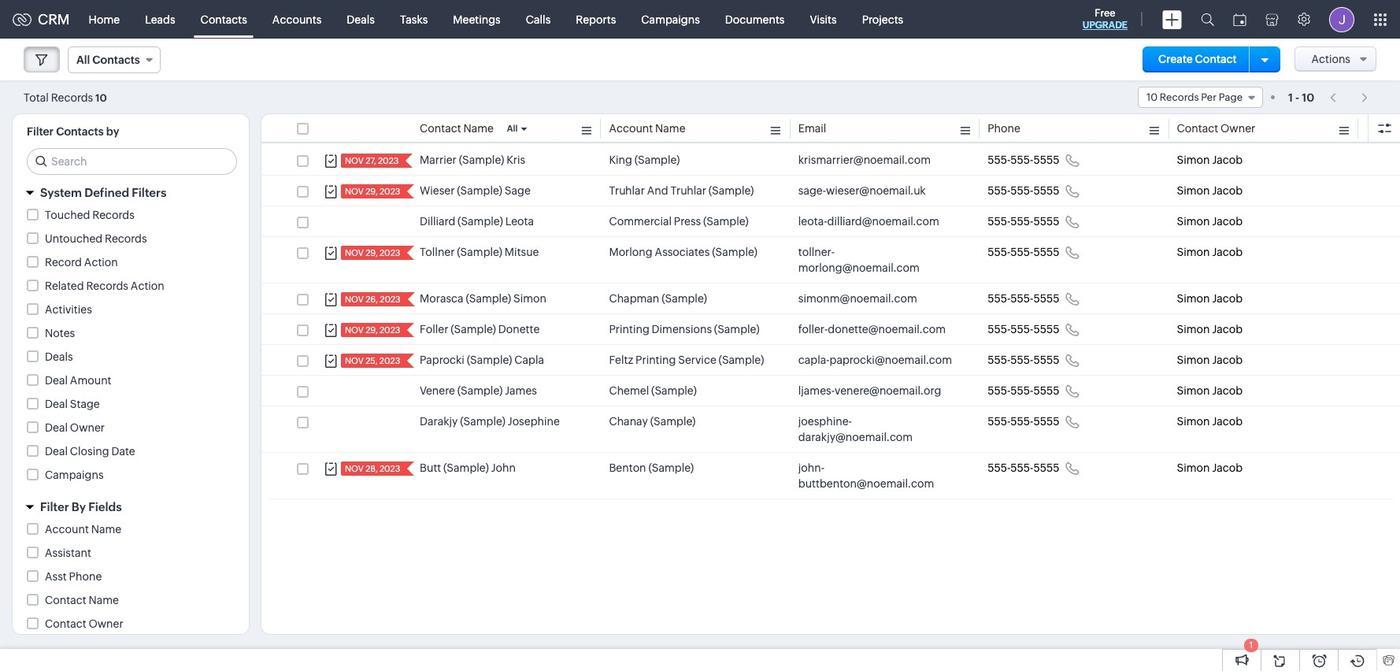 Task type: vqa. For each thing, say whether or not it's contained in the screenshot.


Task type: describe. For each thing, give the bounding box(es) containing it.
(sample) for marrier (sample) kris
[[459, 154, 504, 166]]

(sample) for foller (sample) donette
[[451, 323, 496, 336]]

simon jacob for morlong@noemail.com
[[1177, 246, 1243, 258]]

0 horizontal spatial contact owner
[[45, 618, 123, 630]]

(sample) for paprocki (sample) capla
[[467, 354, 512, 366]]

555-555-5555 for simonm@noemail.com
[[988, 292, 1060, 305]]

venere@noemail.org
[[835, 384, 942, 397]]

related
[[45, 280, 84, 292]]

records for touched
[[92, 209, 135, 221]]

create
[[1159, 53, 1193, 65]]

10 records per page
[[1147, 91, 1243, 103]]

nov for foller (sample) donette
[[345, 325, 364, 335]]

filter for filter by fields
[[40, 500, 69, 514]]

555-555-5555 for foller-donette@noemail.com
[[988, 323, 1060, 336]]

stage
[[70, 398, 100, 410]]

visits
[[810, 13, 837, 26]]

morlong associates (sample)
[[609, 246, 758, 258]]

name down fields
[[91, 523, 121, 536]]

create menu image
[[1163, 10, 1182, 29]]

commercial
[[609, 215, 672, 228]]

john- buttbenton@noemail.com link
[[799, 460, 956, 492]]

(sample) for wieser (sample) sage
[[457, 184, 503, 197]]

projects
[[862, 13, 904, 26]]

reports
[[576, 13, 616, 26]]

name down asst phone
[[89, 594, 119, 607]]

foller (sample) donette link
[[420, 321, 540, 337]]

555-555-5555 for tollner- morlong@noemail.com
[[988, 246, 1060, 258]]

kris
[[507, 154, 526, 166]]

name up king (sample) link
[[655, 122, 686, 135]]

morlong@noemail.com
[[799, 262, 920, 274]]

1 truhlar from the left
[[609, 184, 645, 197]]

nov 26, 2023
[[345, 295, 401, 304]]

joesphine- darakjy@noemail.com link
[[799, 414, 956, 445]]

joesphine- darakjy@noemail.com
[[799, 415, 913, 443]]

email
[[799, 122, 827, 135]]

2023 for butt
[[380, 464, 400, 473]]

2023 for morasca
[[380, 295, 401, 304]]

filter contacts by
[[27, 125, 119, 138]]

1 horizontal spatial campaigns
[[641, 13, 700, 26]]

nov 27, 2023 link
[[341, 154, 400, 168]]

filter by fields button
[[13, 493, 249, 521]]

(sample) up service at the bottom
[[714, 323, 760, 336]]

record action
[[45, 256, 118, 269]]

555-555-5555 for leota-dilliard@noemail.com
[[988, 215, 1060, 228]]

leota
[[505, 215, 534, 228]]

5 5555 from the top
[[1034, 292, 1060, 305]]

29, for wieser
[[366, 187, 378, 196]]

deal closing date
[[45, 445, 135, 458]]

0 horizontal spatial contact name
[[45, 594, 119, 607]]

(sample) for darakjy (sample) josephine
[[460, 415, 506, 428]]

create menu element
[[1153, 0, 1192, 38]]

by
[[72, 500, 86, 514]]

jacob for donette@noemail.com
[[1213, 323, 1243, 336]]

filter for filter contacts by
[[27, 125, 54, 138]]

benton (sample) link
[[609, 460, 694, 476]]

contact inside button
[[1195, 53, 1237, 65]]

tollner-
[[799, 246, 835, 258]]

krismarrier@noemail.com
[[799, 154, 931, 166]]

(sample) for tollner (sample) mitsue
[[457, 246, 503, 258]]

(sample) for chemel (sample)
[[652, 384, 697, 397]]

deal owner
[[45, 421, 105, 434]]

commercial press (sample)
[[609, 215, 749, 228]]

wieser (sample) sage link
[[420, 183, 531, 199]]

morasca (sample) simon
[[420, 292, 547, 305]]

darakjy@noemail.com
[[799, 431, 913, 443]]

wieser (sample) sage
[[420, 184, 531, 197]]

nov for tollner (sample) mitsue
[[345, 248, 364, 258]]

chanay (sample)
[[609, 415, 696, 428]]

ljames-venere@noemail.org
[[799, 384, 942, 397]]

29, for tollner
[[366, 248, 378, 258]]

foller
[[420, 323, 449, 336]]

venere
[[420, 384, 455, 397]]

amount
[[70, 374, 111, 387]]

deal amount
[[45, 374, 111, 387]]

29, for foller
[[366, 325, 378, 335]]

deal stage
[[45, 398, 100, 410]]

feltz printing service (sample)
[[609, 354, 764, 366]]

tollner- morlong@noemail.com
[[799, 246, 920, 274]]

simon jacob for venere@noemail.org
[[1177, 384, 1243, 397]]

filter by fields
[[40, 500, 122, 514]]

nov for marrier (sample) kris
[[345, 156, 364, 165]]

dilliard (sample) leota link
[[420, 213, 534, 229]]

simon for darakjy@noemail.com
[[1177, 415, 1210, 428]]

tasks
[[400, 13, 428, 26]]

untouched records
[[45, 232, 147, 245]]

wieser@noemail.uk
[[826, 184, 926, 197]]

system
[[40, 186, 82, 199]]

sage-wieser@noemail.uk link
[[799, 183, 926, 199]]

darakjy
[[420, 415, 458, 428]]

(sample) for chapman (sample)
[[662, 292, 707, 305]]

ljames-
[[799, 384, 835, 397]]

1 horizontal spatial contact owner
[[1177, 122, 1256, 135]]

1 5555 from the top
[[1034, 154, 1060, 166]]

feltz
[[609, 354, 633, 366]]

nov 29, 2023 link for wieser
[[341, 184, 402, 199]]

contacts link
[[188, 0, 260, 38]]

simon for wieser@noemail.uk
[[1177, 184, 1210, 197]]

5555 for paprocki@noemail.com
[[1034, 354, 1060, 366]]

nov 29, 2023 for foller (sample) donette
[[345, 325, 400, 335]]

morasca (sample) simon link
[[420, 291, 547, 306]]

printing dimensions (sample) link
[[609, 321, 760, 337]]

0 horizontal spatial campaigns
[[45, 469, 104, 481]]

simonm@noemail.com link
[[799, 291, 918, 306]]

Search text field
[[28, 149, 236, 174]]

simon jacob for dilliard@noemail.com
[[1177, 215, 1243, 228]]

555-555-5555 for sage-wieser@noemail.uk
[[988, 184, 1060, 197]]

contacts for filter contacts by
[[56, 125, 104, 138]]

2023 for foller
[[380, 325, 400, 335]]

jacob for morlong@noemail.com
[[1213, 246, 1243, 258]]

simon jacob for donette@noemail.com
[[1177, 323, 1243, 336]]

tollner (sample) mitsue
[[420, 246, 539, 258]]

krismarrier@noemail.com link
[[799, 152, 931, 168]]

per
[[1201, 91, 1217, 103]]

name up marrier (sample) kris link at the top left of the page
[[464, 122, 494, 135]]

untouched
[[45, 232, 103, 245]]

feltz printing service (sample) link
[[609, 352, 764, 368]]

john-
[[799, 462, 825, 474]]

all contacts
[[76, 54, 140, 66]]

5555 for darakjy@noemail.com
[[1034, 415, 1060, 428]]

0 horizontal spatial account
[[45, 523, 89, 536]]

jacob for wieser@noemail.uk
[[1213, 184, 1243, 197]]

page
[[1219, 91, 1243, 103]]

(sample) right service at the bottom
[[719, 354, 764, 366]]

josephine
[[508, 415, 560, 428]]

555-555-5555 for joesphine- darakjy@noemail.com
[[988, 415, 1060, 428]]

paprocki
[[420, 354, 465, 366]]

jacob for paprocki@noemail.com
[[1213, 354, 1243, 366]]

2 truhlar from the left
[[671, 184, 707, 197]]

chapman (sample)
[[609, 292, 707, 305]]

marrier (sample) kris link
[[420, 152, 526, 168]]

deals link
[[334, 0, 387, 38]]

2023 for marrier
[[378, 156, 399, 165]]

truhlar and truhlar (sample)
[[609, 184, 754, 197]]

simon jacob for buttbenton@noemail.com
[[1177, 462, 1243, 474]]

26,
[[366, 295, 378, 304]]

free upgrade
[[1083, 7, 1128, 31]]

5555 for venere@noemail.org
[[1034, 384, 1060, 397]]

10 inside 10 records per page field
[[1147, 91, 1158, 103]]

(sample) for venere (sample) james
[[457, 384, 503, 397]]

leota-
[[799, 215, 828, 228]]

2023 for tollner
[[380, 248, 400, 258]]

activities
[[45, 303, 92, 316]]

(sample) for chanay (sample)
[[650, 415, 696, 428]]

meetings
[[453, 13, 501, 26]]

morasca
[[420, 292, 464, 305]]

printing dimensions (sample)
[[609, 323, 760, 336]]

nov 25, 2023 link
[[341, 354, 402, 368]]

nov 29, 2023 link for foller
[[341, 323, 402, 337]]

nov 29, 2023 for wieser (sample) sage
[[345, 187, 400, 196]]

buttbenton@noemail.com
[[799, 477, 934, 490]]



Task type: locate. For each thing, give the bounding box(es) containing it.
0 vertical spatial phone
[[988, 122, 1021, 135]]

nov for butt (sample) john
[[345, 464, 364, 473]]

chapman
[[609, 292, 660, 305]]

6 5555 from the top
[[1034, 323, 1060, 336]]

(sample) up foller (sample) donette at the left
[[466, 292, 511, 305]]

4 simon jacob from the top
[[1177, 246, 1243, 258]]

nov for morasca (sample) simon
[[345, 295, 364, 304]]

(sample) up dilliard (sample) leota link
[[457, 184, 503, 197]]

1 horizontal spatial 10
[[1147, 91, 1158, 103]]

2 vertical spatial nov 29, 2023
[[345, 325, 400, 335]]

(sample) for king (sample)
[[635, 154, 680, 166]]

records inside field
[[1160, 91, 1199, 103]]

29, down nov 27, 2023
[[366, 187, 378, 196]]

deals down notes
[[45, 351, 73, 363]]

(sample) for benton (sample)
[[649, 462, 694, 474]]

5 simon jacob from the top
[[1177, 292, 1243, 305]]

4 555-555-5555 from the top
[[988, 246, 1060, 258]]

1 vertical spatial nov 29, 2023
[[345, 248, 400, 258]]

2 nov 29, 2023 from the top
[[345, 248, 400, 258]]

calendar image
[[1234, 13, 1247, 26]]

visits link
[[798, 0, 850, 38]]

benton (sample)
[[609, 462, 694, 474]]

555-
[[988, 154, 1011, 166], [1011, 154, 1034, 166], [988, 184, 1011, 197], [1011, 184, 1034, 197], [988, 215, 1011, 228], [1011, 215, 1034, 228], [988, 246, 1011, 258], [1011, 246, 1034, 258], [988, 292, 1011, 305], [1011, 292, 1034, 305], [988, 323, 1011, 336], [1011, 323, 1034, 336], [988, 354, 1011, 366], [1011, 354, 1034, 366], [988, 384, 1011, 397], [1011, 384, 1034, 397], [988, 415, 1011, 428], [1011, 415, 1034, 428], [988, 462, 1011, 474], [1011, 462, 1034, 474]]

records for total
[[51, 91, 93, 104]]

1 horizontal spatial account
[[609, 122, 653, 135]]

1 vertical spatial contacts
[[92, 54, 140, 66]]

king (sample)
[[609, 154, 680, 166]]

service
[[678, 354, 717, 366]]

5555 for wieser@noemail.uk
[[1034, 184, 1060, 197]]

home
[[89, 13, 120, 26]]

4 jacob from the top
[[1213, 246, 1243, 258]]

crm
[[38, 11, 70, 28]]

dilliard (sample) leota
[[420, 215, 534, 228]]

logo image
[[13, 13, 32, 26]]

records left per
[[1160, 91, 1199, 103]]

7 5555 from the top
[[1034, 354, 1060, 366]]

3 5555 from the top
[[1034, 215, 1060, 228]]

1 simon jacob from the top
[[1177, 154, 1243, 166]]

0 horizontal spatial all
[[76, 54, 90, 66]]

nov 29, 2023 link up nov 26, 2023 link
[[341, 246, 402, 260]]

1 horizontal spatial contact name
[[420, 122, 494, 135]]

contacts left by
[[56, 125, 104, 138]]

deal down deal owner
[[45, 445, 68, 458]]

6 jacob from the top
[[1213, 323, 1243, 336]]

nov
[[345, 156, 364, 165], [345, 187, 364, 196], [345, 248, 364, 258], [345, 295, 364, 304], [345, 325, 364, 335], [345, 356, 364, 366], [345, 464, 364, 473]]

2 vertical spatial 29,
[[366, 325, 378, 335]]

0 horizontal spatial account name
[[45, 523, 121, 536]]

deal for deal owner
[[45, 421, 68, 434]]

2 vertical spatial nov 29, 2023 link
[[341, 323, 402, 337]]

filter
[[27, 125, 54, 138], [40, 500, 69, 514]]

1 vertical spatial contact owner
[[45, 618, 123, 630]]

and
[[647, 184, 668, 197]]

7 jacob from the top
[[1213, 354, 1243, 366]]

simon jacob for paprocki@noemail.com
[[1177, 354, 1243, 366]]

1 vertical spatial campaigns
[[45, 469, 104, 481]]

simon for buttbenton@noemail.com
[[1177, 462, 1210, 474]]

2 vertical spatial contacts
[[56, 125, 104, 138]]

2 nov from the top
[[345, 187, 364, 196]]

nov down nov 27, 2023 link
[[345, 187, 364, 196]]

2 jacob from the top
[[1213, 184, 1243, 197]]

0 vertical spatial campaigns
[[641, 13, 700, 26]]

1 vertical spatial owner
[[70, 421, 105, 434]]

8 555-555-5555 from the top
[[988, 384, 1060, 397]]

simon for venere@noemail.org
[[1177, 384, 1210, 397]]

8 simon jacob from the top
[[1177, 384, 1243, 397]]

(sample) down dilliard (sample) leota link
[[457, 246, 503, 258]]

10 for 1 - 10
[[1302, 91, 1315, 104]]

9 jacob from the top
[[1213, 415, 1243, 428]]

0 vertical spatial 1
[[1289, 91, 1293, 104]]

contacts down home link on the top left of the page
[[92, 54, 140, 66]]

0 vertical spatial contact name
[[420, 122, 494, 135]]

1 - 10
[[1289, 91, 1315, 104]]

foller-donette@noemail.com
[[799, 323, 946, 336]]

chemel (sample)
[[609, 384, 697, 397]]

wieser
[[420, 184, 455, 197]]

records down record action
[[86, 280, 128, 292]]

filter left by
[[40, 500, 69, 514]]

0 vertical spatial printing
[[609, 323, 650, 336]]

1 vertical spatial account name
[[45, 523, 121, 536]]

king (sample) link
[[609, 152, 680, 168]]

account name up king (sample) link
[[609, 122, 686, 135]]

0 vertical spatial account name
[[609, 122, 686, 135]]

calls link
[[513, 0, 563, 38]]

1 vertical spatial all
[[507, 124, 518, 133]]

simon for morlong@noemail.com
[[1177, 246, 1210, 258]]

29,
[[366, 187, 378, 196], [366, 248, 378, 258], [366, 325, 378, 335]]

profile image
[[1330, 7, 1355, 32]]

records for untouched
[[105, 232, 147, 245]]

2023 for paprocki
[[380, 356, 400, 366]]

(sample) up and
[[635, 154, 680, 166]]

1 horizontal spatial account name
[[609, 122, 686, 135]]

nov 26, 2023 link
[[341, 292, 402, 306]]

profile element
[[1320, 0, 1364, 38]]

1 vertical spatial filter
[[40, 500, 69, 514]]

navigation
[[1323, 86, 1377, 109]]

jacob
[[1213, 154, 1243, 166], [1213, 184, 1243, 197], [1213, 215, 1243, 228], [1213, 246, 1243, 258], [1213, 292, 1243, 305], [1213, 323, 1243, 336], [1213, 354, 1243, 366], [1213, 384, 1243, 397], [1213, 415, 1243, 428], [1213, 462, 1243, 474]]

0 vertical spatial nov 29, 2023 link
[[341, 184, 402, 199]]

tollner (sample) mitsue link
[[420, 244, 539, 260]]

10 for total records 10
[[95, 92, 107, 104]]

morlong associates (sample) link
[[609, 244, 758, 260]]

9 5555 from the top
[[1034, 415, 1060, 428]]

3 nov 29, 2023 from the top
[[345, 325, 400, 335]]

all up the total records 10
[[76, 54, 90, 66]]

records down touched records
[[105, 232, 147, 245]]

(sample) right the press
[[703, 215, 749, 228]]

0 vertical spatial owner
[[1221, 122, 1256, 135]]

3 nov 29, 2023 link from the top
[[341, 323, 402, 337]]

1 vertical spatial contact name
[[45, 594, 119, 607]]

james
[[505, 384, 537, 397]]

jacob for venere@noemail.org
[[1213, 384, 1243, 397]]

nov 29, 2023 link down nov 27, 2023
[[341, 184, 402, 199]]

0 vertical spatial 29,
[[366, 187, 378, 196]]

deal for deal closing date
[[45, 445, 68, 458]]

paprocki@noemail.com
[[830, 354, 952, 366]]

nov 28, 2023
[[345, 464, 400, 473]]

4 deal from the top
[[45, 445, 68, 458]]

contact owner down asst phone
[[45, 618, 123, 630]]

(sample) down venere (sample) james
[[460, 415, 506, 428]]

nov left 27,
[[345, 156, 364, 165]]

simon jacob for wieser@noemail.uk
[[1177, 184, 1243, 197]]

nov 29, 2023 link up nov 25, 2023 link
[[341, 323, 402, 337]]

1 nov from the top
[[345, 156, 364, 165]]

simon jacob for darakjy@noemail.com
[[1177, 415, 1243, 428]]

2 5555 from the top
[[1034, 184, 1060, 197]]

1 vertical spatial 1
[[1250, 640, 1253, 650]]

9 555-555-5555 from the top
[[988, 415, 1060, 428]]

6 simon jacob from the top
[[1177, 323, 1243, 336]]

contacts right leads link
[[201, 13, 247, 26]]

1 vertical spatial 29,
[[366, 248, 378, 258]]

1 vertical spatial action
[[131, 280, 164, 292]]

3 29, from the top
[[366, 325, 378, 335]]

related records action
[[45, 280, 164, 292]]

venere (sample) james
[[420, 384, 537, 397]]

(sample) down feltz printing service (sample) link on the bottom of page
[[652, 384, 697, 397]]

2023 right 28,
[[380, 464, 400, 473]]

account name down the filter by fields on the bottom left
[[45, 523, 121, 536]]

deals left tasks link
[[347, 13, 375, 26]]

nov up nov 26, 2023 link
[[345, 248, 364, 258]]

8 jacob from the top
[[1213, 384, 1243, 397]]

1 vertical spatial printing
[[636, 354, 676, 366]]

10 inside the total records 10
[[95, 92, 107, 104]]

jacob for dilliard@noemail.com
[[1213, 215, 1243, 228]]

5555 for donette@noemail.com
[[1034, 323, 1060, 336]]

contacts inside contacts link
[[201, 13, 247, 26]]

jacob for buttbenton@noemail.com
[[1213, 462, 1243, 474]]

campaigns link
[[629, 0, 713, 38]]

0 vertical spatial contacts
[[201, 13, 247, 26]]

free
[[1095, 7, 1116, 19]]

1 jacob from the top
[[1213, 154, 1243, 166]]

by
[[106, 125, 119, 138]]

5555 for buttbenton@noemail.com
[[1034, 462, 1060, 474]]

0 horizontal spatial truhlar
[[609, 184, 645, 197]]

nov 29, 2023 for tollner (sample) mitsue
[[345, 248, 400, 258]]

1 horizontal spatial 1
[[1289, 91, 1293, 104]]

5 555-555-5555 from the top
[[988, 292, 1060, 305]]

john- buttbenton@noemail.com
[[799, 462, 934, 490]]

date
[[111, 445, 135, 458]]

3 simon jacob from the top
[[1177, 215, 1243, 228]]

4 5555 from the top
[[1034, 246, 1060, 258]]

1 deal from the top
[[45, 374, 68, 387]]

27,
[[366, 156, 376, 165]]

1 29, from the top
[[366, 187, 378, 196]]

nov up nov 25, 2023 link
[[345, 325, 364, 335]]

2023 for wieser
[[380, 187, 400, 196]]

2023 right 26,
[[380, 295, 401, 304]]

chemel
[[609, 384, 649, 397]]

associates
[[655, 246, 710, 258]]

1 horizontal spatial truhlar
[[671, 184, 707, 197]]

deal
[[45, 374, 68, 387], [45, 398, 68, 410], [45, 421, 68, 434], [45, 445, 68, 458]]

create contact button
[[1143, 46, 1253, 72]]

(sample) for dilliard (sample) leota
[[458, 215, 503, 228]]

action up "related records action" at the top left of the page
[[84, 256, 118, 269]]

morlong
[[609, 246, 653, 258]]

2023 right 27,
[[378, 156, 399, 165]]

0 vertical spatial account
[[609, 122, 653, 135]]

1 nov 29, 2023 link from the top
[[341, 184, 402, 199]]

0 vertical spatial all
[[76, 54, 90, 66]]

nov for wieser (sample) sage
[[345, 187, 364, 196]]

deal down deal stage
[[45, 421, 68, 434]]

1 vertical spatial deals
[[45, 351, 73, 363]]

printing
[[609, 323, 650, 336], [636, 354, 676, 366]]

8 5555 from the top
[[1034, 384, 1060, 397]]

9 simon jacob from the top
[[1177, 415, 1243, 428]]

1 vertical spatial nov 29, 2023 link
[[341, 246, 402, 260]]

king
[[609, 154, 632, 166]]

1 horizontal spatial deals
[[347, 13, 375, 26]]

deal left stage
[[45, 398, 68, 410]]

(sample) down foller (sample) donette link
[[467, 354, 512, 366]]

3 jacob from the top
[[1213, 215, 1243, 228]]

10 555-555-5555 from the top
[[988, 462, 1060, 474]]

tollner
[[420, 246, 455, 258]]

simonm@noemail.com
[[799, 292, 918, 305]]

reports link
[[563, 0, 629, 38]]

jacob for darakjy@noemail.com
[[1213, 415, 1243, 428]]

nov 29, 2023 up nov 26, 2023
[[345, 248, 400, 258]]

nov left 28,
[[345, 464, 364, 473]]

account up assistant
[[45, 523, 89, 536]]

(sample) up wieser (sample) sage
[[459, 154, 504, 166]]

foller-
[[799, 323, 828, 336]]

10 5555 from the top
[[1034, 462, 1060, 474]]

contacts for all contacts
[[92, 54, 140, 66]]

0 vertical spatial filter
[[27, 125, 54, 138]]

1 horizontal spatial phone
[[988, 122, 1021, 135]]

all for all contacts
[[76, 54, 90, 66]]

printing down chapman
[[609, 323, 650, 336]]

2023 left tollner
[[380, 248, 400, 258]]

10 jacob from the top
[[1213, 462, 1243, 474]]

search element
[[1192, 0, 1224, 39]]

filter inside dropdown button
[[40, 500, 69, 514]]

record
[[45, 256, 82, 269]]

documents link
[[713, 0, 798, 38]]

butt (sample) john link
[[420, 460, 516, 476]]

1 vertical spatial phone
[[69, 570, 102, 583]]

action
[[84, 256, 118, 269], [131, 280, 164, 292]]

fields
[[88, 500, 122, 514]]

campaigns right reports link
[[641, 13, 700, 26]]

10 left per
[[1147, 91, 1158, 103]]

2 nov 29, 2023 link from the top
[[341, 246, 402, 260]]

nov 29, 2023 down nov 27, 2023
[[345, 187, 400, 196]]

1 horizontal spatial all
[[507, 124, 518, 133]]

3 deal from the top
[[45, 421, 68, 434]]

0 horizontal spatial 1
[[1250, 640, 1253, 650]]

555-555-5555 for john- buttbenton@noemail.com
[[988, 462, 1060, 474]]

0 horizontal spatial phone
[[69, 570, 102, 583]]

1 horizontal spatial action
[[131, 280, 164, 292]]

5 nov from the top
[[345, 325, 364, 335]]

all for all
[[507, 124, 518, 133]]

6 555-555-5555 from the top
[[988, 323, 1060, 336]]

records down 'defined'
[[92, 209, 135, 221]]

action down untouched records
[[131, 280, 164, 292]]

0 vertical spatial contact owner
[[1177, 122, 1256, 135]]

2023 down nov 26, 2023
[[380, 325, 400, 335]]

deal for deal stage
[[45, 398, 68, 410]]

nov left 25,
[[345, 356, 364, 366]]

3 nov from the top
[[345, 248, 364, 258]]

(sample) down paprocki (sample) capla
[[457, 384, 503, 397]]

29, up nov 26, 2023 link
[[366, 248, 378, 258]]

all up the "kris"
[[507, 124, 518, 133]]

owner down page
[[1221, 122, 1256, 135]]

deal for deal amount
[[45, 374, 68, 387]]

0 horizontal spatial deals
[[45, 351, 73, 363]]

2 29, from the top
[[366, 248, 378, 258]]

1 for 1 - 10
[[1289, 91, 1293, 104]]

donette
[[498, 323, 540, 336]]

dilliard
[[420, 215, 456, 228]]

7 simon jacob from the top
[[1177, 354, 1243, 366]]

5 jacob from the top
[[1213, 292, 1243, 305]]

nov 29, 2023 link for tollner
[[341, 246, 402, 260]]

marrier
[[420, 154, 457, 166]]

0 vertical spatial action
[[84, 256, 118, 269]]

dilliard@noemail.com
[[828, 215, 940, 228]]

owner up closing
[[70, 421, 105, 434]]

555-555-5555 for capla-paprocki@noemail.com
[[988, 354, 1060, 366]]

(sample) up paprocki (sample) capla
[[451, 323, 496, 336]]

simon for paprocki@noemail.com
[[1177, 354, 1210, 366]]

(sample) for butt (sample) john
[[444, 462, 489, 474]]

(sample) inside "link"
[[709, 184, 754, 197]]

truhlar
[[609, 184, 645, 197], [671, 184, 707, 197]]

account name
[[609, 122, 686, 135], [45, 523, 121, 536]]

(sample) down chemel (sample)
[[650, 415, 696, 428]]

total records 10
[[24, 91, 107, 104]]

notes
[[45, 327, 75, 340]]

5555 for dilliard@noemail.com
[[1034, 215, 1060, 228]]

0 vertical spatial nov 29, 2023
[[345, 187, 400, 196]]

1 vertical spatial account
[[45, 523, 89, 536]]

(sample) up commercial press (sample) link
[[709, 184, 754, 197]]

all inside field
[[76, 54, 90, 66]]

chanay (sample) link
[[609, 414, 696, 429]]

ljames-venere@noemail.org link
[[799, 383, 942, 399]]

records for related
[[86, 280, 128, 292]]

4 nov from the top
[[345, 295, 364, 304]]

2 deal from the top
[[45, 398, 68, 410]]

1 555-555-5555 from the top
[[988, 154, 1060, 166]]

account up king
[[609, 122, 653, 135]]

tasks link
[[387, 0, 441, 38]]

records for 10
[[1160, 91, 1199, 103]]

records up filter contacts by
[[51, 91, 93, 104]]

chapman (sample) link
[[609, 291, 707, 306]]

2023 down nov 27, 2023
[[380, 187, 400, 196]]

deal up deal stage
[[45, 374, 68, 387]]

paprocki (sample) capla
[[420, 354, 544, 366]]

(sample) for morasca (sample) simon
[[466, 292, 511, 305]]

10 simon jacob from the top
[[1177, 462, 1243, 474]]

2023 right 25,
[[380, 356, 400, 366]]

contact name down asst phone
[[45, 594, 119, 607]]

row group containing marrier (sample) kris
[[262, 145, 1401, 499]]

10 right -
[[1302, 91, 1315, 104]]

phone
[[988, 122, 1021, 135], [69, 570, 102, 583]]

5555 for morlong@noemail.com
[[1034, 246, 1060, 258]]

(sample) right associates
[[712, 246, 758, 258]]

contact name up marrier (sample) kris link at the top left of the page
[[420, 122, 494, 135]]

25,
[[366, 356, 378, 366]]

2 555-555-5555 from the top
[[988, 184, 1060, 197]]

chemel (sample) link
[[609, 383, 697, 399]]

7 555-555-5555 from the top
[[988, 354, 1060, 366]]

sage-wieser@noemail.uk
[[799, 184, 926, 197]]

(sample) right benton
[[649, 462, 694, 474]]

2 vertical spatial owner
[[89, 618, 123, 630]]

555-555-5555
[[988, 154, 1060, 166], [988, 184, 1060, 197], [988, 215, 1060, 228], [988, 246, 1060, 258], [988, 292, 1060, 305], [988, 323, 1060, 336], [988, 354, 1060, 366], [988, 384, 1060, 397], [988, 415, 1060, 428], [988, 462, 1060, 474]]

(sample) right butt
[[444, 462, 489, 474]]

simon for dilliard@noemail.com
[[1177, 215, 1210, 228]]

0 horizontal spatial 10
[[95, 92, 107, 104]]

truhlar left and
[[609, 184, 645, 197]]

2 horizontal spatial 10
[[1302, 91, 1315, 104]]

(sample) up tollner (sample) mitsue link
[[458, 215, 503, 228]]

7 nov from the top
[[345, 464, 364, 473]]

printing up chemel (sample) link
[[636, 354, 676, 366]]

nov 29, 2023 up nov 25, 2023
[[345, 325, 400, 335]]

1 nov 29, 2023 from the top
[[345, 187, 400, 196]]

nov left 26,
[[345, 295, 364, 304]]

0 vertical spatial deals
[[347, 13, 375, 26]]

10 Records Per Page field
[[1138, 87, 1263, 108]]

6 nov from the top
[[345, 356, 364, 366]]

joesphine-
[[799, 415, 852, 428]]

search image
[[1201, 13, 1215, 26]]

owner down asst phone
[[89, 618, 123, 630]]

(sample) up printing dimensions (sample)
[[662, 292, 707, 305]]

10 up by
[[95, 92, 107, 104]]

3 555-555-5555 from the top
[[988, 215, 1060, 228]]

contacts inside all contacts field
[[92, 54, 140, 66]]

nov for paprocki (sample) capla
[[345, 356, 364, 366]]

sage
[[505, 184, 531, 197]]

home link
[[76, 0, 132, 38]]

2 simon jacob from the top
[[1177, 184, 1243, 197]]

closing
[[70, 445, 109, 458]]

0 horizontal spatial action
[[84, 256, 118, 269]]

555-555-5555 for ljames-venere@noemail.org
[[988, 384, 1060, 397]]

555-555-5555 for krismarrier@noemail.com
[[988, 154, 1060, 166]]

filter down total
[[27, 125, 54, 138]]

campaigns down closing
[[45, 469, 104, 481]]

All Contacts field
[[68, 46, 161, 73]]

simon jacob
[[1177, 154, 1243, 166], [1177, 184, 1243, 197], [1177, 215, 1243, 228], [1177, 246, 1243, 258], [1177, 292, 1243, 305], [1177, 323, 1243, 336], [1177, 354, 1243, 366], [1177, 384, 1243, 397], [1177, 415, 1243, 428], [1177, 462, 1243, 474]]

contact owner down per
[[1177, 122, 1256, 135]]

1 for 1
[[1250, 640, 1253, 650]]

simon for donette@noemail.com
[[1177, 323, 1210, 336]]

truhlar up the press
[[671, 184, 707, 197]]

nov 27, 2023
[[345, 156, 399, 165]]

row group
[[262, 145, 1401, 499]]

capla-paprocki@noemail.com
[[799, 354, 952, 366]]

29, up 25,
[[366, 325, 378, 335]]



